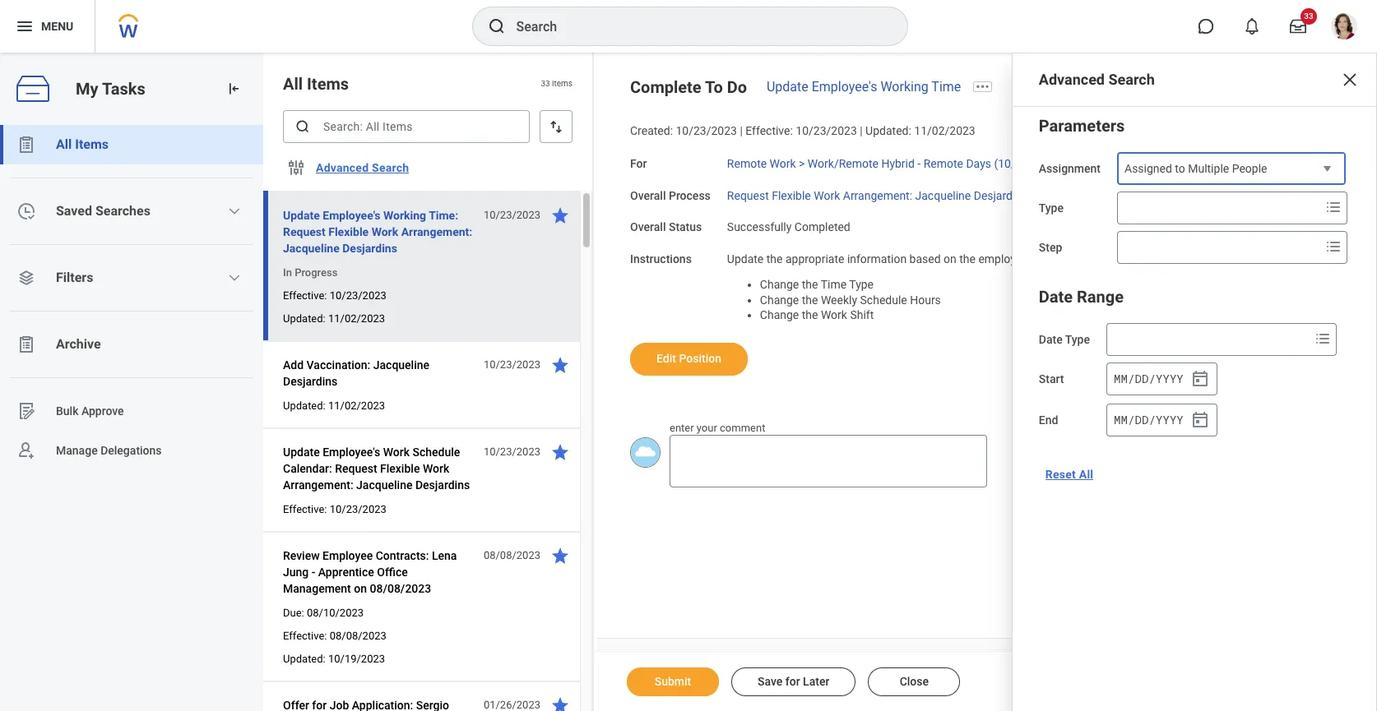 Task type: vqa. For each thing, say whether or not it's contained in the screenshot.
include:
yes



Task type: describe. For each thing, give the bounding box(es) containing it.
update employee's work schedule calendar: request flexible work arrangement: jacqueline desjardins button
[[283, 443, 475, 495]]

edit position button
[[630, 343, 748, 376]]

delegations
[[101, 444, 162, 457]]

update the appropriate information based on the employee's request - this may include:
[[727, 253, 1172, 266]]

advanced inside 'dialog'
[[1039, 71, 1105, 88]]

add vaccination: jacqueline desjardins
[[283, 359, 430, 388]]

reset
[[1046, 468, 1077, 481]]

items
[[552, 79, 573, 88]]

my tasks element
[[0, 53, 263, 712]]

vaccination:
[[307, 359, 371, 372]]

parameters group
[[1039, 113, 1351, 264]]

update for update employee's working time: request flexible work arrangement: jacqueline desjardins
[[283, 209, 320, 222]]

instructions
[[630, 253, 692, 266]]

updated: down effective: 08/08/2023
[[283, 653, 326, 666]]

update employee's working time: request flexible work arrangement: jacqueline desjardins button
[[283, 206, 475, 258]]

may
[[1108, 253, 1130, 266]]

employee's
[[979, 253, 1036, 266]]

all inside the item list element
[[283, 74, 303, 94]]

archive
[[56, 337, 101, 352]]

yyyy for start
[[1156, 371, 1184, 387]]

1 | from the left
[[740, 124, 743, 137]]

add
[[283, 359, 304, 372]]

shift
[[850, 309, 874, 322]]

update employee's work schedule calendar: request flexible work arrangement: jacqueline desjardins
[[283, 446, 470, 492]]

created: 10/23/2023 | effective: 10/23/2023 | updated: 11/02/2023
[[630, 124, 976, 137]]

overall status
[[630, 221, 702, 234]]

successfully completed
[[727, 221, 851, 234]]

time:
[[429, 209, 459, 222]]

manage
[[56, 444, 98, 457]]

updated: down add
[[283, 400, 326, 412]]

in
[[283, 267, 292, 279]]

calendar:
[[283, 463, 332, 476]]

flexible inside update employee's work schedule calendar: request flexible work arrangement: jacqueline desjardins
[[380, 463, 420, 476]]

step
[[1039, 241, 1063, 254]]

due: 08/10/2023
[[283, 607, 364, 620]]

jacqueline inside the update employee's working time: request flexible work arrangement: jacqueline desjardins
[[283, 242, 340, 255]]

2 vertical spatial 11/02/2023
[[328, 400, 385, 412]]

request
[[1039, 253, 1077, 266]]

schedule inside update employee's work schedule calendar: request flexible work arrangement: jacqueline desjardins
[[413, 446, 460, 459]]

enter your comment text field
[[670, 436, 988, 488]]

effective: down due:
[[283, 630, 327, 643]]

1 horizontal spatial time
[[932, 79, 962, 95]]

jacqueline inside the add vaccination: jacqueline desjardins
[[373, 359, 430, 372]]

office
[[377, 566, 408, 579]]

33 items
[[541, 79, 573, 88]]

(10/23/2023)
[[995, 157, 1064, 170]]

list containing all items
[[0, 125, 263, 471]]

completed
[[795, 221, 851, 234]]

hours
[[910, 293, 941, 307]]

to
[[1176, 162, 1186, 175]]

item list element
[[263, 53, 594, 712]]

tasks
[[102, 79, 145, 98]]

bulk approve link
[[0, 392, 263, 431]]

all items inside the item list element
[[283, 74, 349, 94]]

1 effective: 10/23/2023 from the top
[[283, 290, 387, 302]]

mm for end
[[1114, 412, 1128, 428]]

parameters button
[[1039, 116, 1125, 136]]

2 remote from the left
[[924, 157, 964, 170]]

rename image
[[16, 402, 36, 421]]

update employee's working time
[[767, 79, 962, 95]]

effective: down in progress
[[283, 290, 327, 302]]

- for work/remote
[[918, 157, 921, 170]]

range
[[1077, 287, 1124, 307]]

do
[[727, 77, 747, 97]]

request inside update employee's work schedule calendar: request flexible work arrangement: jacqueline desjardins
[[335, 463, 377, 476]]

jung
[[283, 566, 309, 579]]

my tasks
[[76, 79, 145, 98]]

updated: 10/19/2023
[[283, 653, 385, 666]]

remote work > work/remote hybrid - remote days (10/23/2023)
[[727, 157, 1064, 170]]

>
[[799, 157, 805, 170]]

date range group
[[1039, 284, 1351, 439]]

2 horizontal spatial -
[[1080, 253, 1083, 266]]

work/remote
[[808, 157, 879, 170]]

request flexible work arrangement: jacqueline desjardins
[[727, 189, 1028, 202]]

advanced search inside button
[[316, 161, 409, 174]]

mm for start
[[1114, 371, 1128, 387]]

all items button
[[0, 125, 263, 165]]

work inside change the time type change the weekly schedule hours change the work shift
[[821, 309, 848, 322]]

the left shift on the top of the page
[[802, 309, 818, 322]]

employee's for update employee's working time: request flexible work arrangement: jacqueline desjardins
[[323, 209, 381, 222]]

mm / dd / yyyy for end
[[1114, 412, 1184, 428]]

this
[[1086, 253, 1105, 266]]

1 vertical spatial 11/02/2023
[[328, 313, 385, 325]]

desjardins inside the add vaccination: jacqueline desjardins
[[283, 375, 338, 388]]

created:
[[630, 124, 673, 137]]

based
[[910, 253, 941, 266]]

dd for start
[[1135, 371, 1149, 387]]

updated: up remote work > work/remote hybrid - remote days (10/23/2023) link
[[866, 124, 912, 137]]

edit position
[[657, 352, 722, 365]]

reset all button
[[1039, 458, 1101, 491]]

0 vertical spatial 08/08/2023
[[484, 550, 541, 562]]

update employee's working time: request flexible work arrangement: jacqueline desjardins
[[283, 209, 473, 255]]

working for time:
[[383, 209, 426, 222]]

assigned
[[1125, 162, 1173, 175]]

review employee contracts: lena jung - apprentice office management on 08/08/2023
[[283, 550, 457, 596]]

hybrid
[[882, 157, 915, 170]]

dialog containing parameters
[[1012, 53, 1378, 712]]

desjardins inside update employee's work schedule calendar: request flexible work arrangement: jacqueline desjardins
[[416, 479, 470, 492]]

the down successfully completed
[[767, 253, 783, 266]]

start group
[[1107, 363, 1218, 396]]

update for update employee's work schedule calendar: request flexible work arrangement: jacqueline desjardins
[[283, 446, 320, 459]]

date type
[[1039, 333, 1090, 346]]

position
[[679, 352, 722, 365]]

update employee's working time link
[[767, 79, 962, 95]]

1 star image from the top
[[551, 206, 570, 226]]

profile logan mcneil element
[[1322, 8, 1368, 44]]

search image inside the item list element
[[295, 119, 311, 135]]

date range button
[[1039, 287, 1124, 307]]

all items inside button
[[56, 137, 109, 152]]

contracts:
[[376, 550, 429, 563]]

multiple
[[1189, 162, 1230, 175]]

advanced search inside 'dialog'
[[1039, 71, 1155, 88]]

change the time type change the weekly schedule hours change the work shift
[[760, 278, 941, 322]]

enter your comment
[[670, 422, 766, 434]]

all inside button
[[56, 137, 72, 152]]

calendar image
[[1191, 411, 1211, 430]]

end
[[1039, 414, 1059, 427]]

inbox large image
[[1290, 18, 1307, 35]]

employee
[[323, 550, 373, 563]]

jacqueline inside update employee's work schedule calendar: request flexible work arrangement: jacqueline desjardins
[[356, 479, 413, 492]]

update for update the appropriate information based on the employee's request - this may include:
[[727, 253, 764, 266]]

update for update employee's working time
[[767, 79, 809, 95]]

arrangement: inside update employee's work schedule calendar: request flexible work arrangement: jacqueline desjardins
[[283, 479, 354, 492]]

bulk approve
[[56, 405, 124, 418]]

bulk
[[56, 405, 79, 418]]

people
[[1233, 162, 1268, 175]]

overall for overall process
[[630, 189, 666, 202]]

due:
[[283, 607, 304, 620]]

review
[[283, 550, 320, 563]]

2 star image from the top
[[551, 696, 570, 712]]

management
[[283, 583, 351, 596]]

remote work > work/remote hybrid - remote days (10/23/2023) link
[[727, 154, 1064, 170]]

progress
[[295, 267, 338, 279]]

request flexible work arrangement: jacqueline desjardins link
[[727, 186, 1028, 202]]

type inside change the time type change the weekly schedule hours change the work shift
[[850, 278, 874, 291]]

assignment
[[1039, 162, 1101, 175]]

type inside date range group
[[1066, 333, 1090, 346]]

reset all
[[1046, 468, 1094, 481]]



Task type: locate. For each thing, give the bounding box(es) containing it.
0 vertical spatial all
[[283, 74, 303, 94]]

- inside the "review employee contracts: lena jung - apprentice office management on 08/08/2023"
[[312, 566, 316, 579]]

working inside the update employee's working time: request flexible work arrangement: jacqueline desjardins
[[383, 209, 426, 222]]

1 horizontal spatial schedule
[[860, 293, 908, 307]]

prompts image
[[1324, 237, 1344, 257], [1313, 329, 1333, 349]]

include:
[[1132, 253, 1172, 266]]

1 horizontal spatial all items
[[283, 74, 349, 94]]

1 updated: 11/02/2023 from the top
[[283, 313, 385, 325]]

2 change from the top
[[760, 293, 799, 307]]

0 horizontal spatial search
[[372, 161, 409, 174]]

update inside update employee's work schedule calendar: request flexible work arrangement: jacqueline desjardins
[[283, 446, 320, 459]]

star image
[[551, 206, 570, 226], [551, 696, 570, 712]]

advanced search up parameters button
[[1039, 71, 1155, 88]]

Type field
[[1118, 193, 1321, 223]]

08/08/2023 inside the "review employee contracts: lena jung - apprentice office management on 08/08/2023"
[[370, 583, 431, 596]]

2 dd from the top
[[1135, 412, 1149, 428]]

update
[[767, 79, 809, 95], [283, 209, 320, 222], [727, 253, 764, 266], [283, 446, 320, 459]]

edit
[[657, 352, 676, 365]]

1 horizontal spatial request
[[335, 463, 377, 476]]

-
[[918, 157, 921, 170], [1080, 253, 1083, 266], [312, 566, 316, 579]]

10/23/2023
[[676, 124, 737, 137], [796, 124, 857, 137], [484, 209, 541, 221], [330, 290, 387, 302], [484, 359, 541, 371], [484, 446, 541, 458], [330, 504, 387, 516]]

effective: 10/23/2023 up "employee"
[[283, 504, 387, 516]]

- right hybrid
[[918, 157, 921, 170]]

2 yyyy from the top
[[1156, 412, 1184, 428]]

0 horizontal spatial |
[[740, 124, 743, 137]]

1 vertical spatial date
[[1039, 333, 1063, 346]]

1 vertical spatial type
[[850, 278, 874, 291]]

0 horizontal spatial remote
[[727, 157, 767, 170]]

manage delegations
[[56, 444, 162, 457]]

effective: down calendar:
[[283, 504, 327, 516]]

dd
[[1135, 371, 1149, 387], [1135, 412, 1149, 428]]

your
[[697, 422, 718, 434]]

overall for overall status
[[630, 221, 666, 234]]

Step field
[[1118, 233, 1321, 263]]

0 horizontal spatial all items
[[56, 137, 109, 152]]

employee's inside the update employee's working time: request flexible work arrangement: jacqueline desjardins
[[323, 209, 381, 222]]

mm / dd / yyyy up end group
[[1114, 371, 1184, 387]]

1 vertical spatial overall
[[630, 221, 666, 234]]

0 vertical spatial date
[[1039, 287, 1073, 307]]

prompts image inside parameters group
[[1324, 237, 1344, 257]]

advanced
[[1039, 71, 1105, 88], [316, 161, 369, 174]]

working for time
[[881, 79, 929, 95]]

0 vertical spatial flexible
[[772, 189, 811, 202]]

0 horizontal spatial flexible
[[329, 226, 369, 239]]

start
[[1039, 373, 1064, 386]]

jacqueline down days
[[916, 189, 971, 202]]

mm
[[1114, 371, 1128, 387], [1114, 412, 1128, 428]]

0 vertical spatial advanced
[[1039, 71, 1105, 88]]

mm down start group
[[1114, 412, 1128, 428]]

manage delegations link
[[0, 431, 263, 471]]

clipboard image
[[16, 135, 36, 155]]

information
[[848, 253, 907, 266]]

- left 'this'
[[1080, 253, 1083, 266]]

star image for add vaccination: jacqueline desjardins
[[551, 356, 570, 375]]

all right clipboard icon
[[56, 137, 72, 152]]

successfully
[[727, 221, 792, 234]]

1 remote from the left
[[727, 157, 767, 170]]

all
[[283, 74, 303, 94], [56, 137, 72, 152], [1080, 468, 1094, 481]]

type
[[1039, 202, 1064, 215], [850, 278, 874, 291], [1066, 333, 1090, 346]]

request up successfully
[[727, 189, 769, 202]]

notifications large image
[[1244, 18, 1261, 35]]

apprentice
[[318, 566, 374, 579]]

on right based
[[944, 253, 957, 266]]

jacqueline right vaccination:
[[373, 359, 430, 372]]

| down the do
[[740, 124, 743, 137]]

time
[[932, 79, 962, 95], [821, 278, 847, 291]]

complete
[[630, 77, 702, 97]]

1 vertical spatial yyyy
[[1156, 412, 1184, 428]]

2 effective: 10/23/2023 from the top
[[283, 504, 387, 516]]

updated: 11/02/2023 down the add vaccination: jacqueline desjardins
[[283, 400, 385, 412]]

08/10/2023
[[307, 607, 364, 620]]

mm / dd / yyyy for start
[[1114, 371, 1184, 387]]

08/08/2023 down office
[[370, 583, 431, 596]]

0 vertical spatial star image
[[551, 206, 570, 226]]

08/08/2023 right lena at the left bottom of the page
[[484, 550, 541, 562]]

0 vertical spatial on
[[944, 253, 957, 266]]

1 overall from the top
[[630, 189, 666, 202]]

11/02/2023
[[915, 124, 976, 137], [328, 313, 385, 325], [328, 400, 385, 412]]

update down configure image
[[283, 209, 320, 222]]

0 vertical spatial working
[[881, 79, 929, 95]]

time inside change the time type change the weekly schedule hours change the work shift
[[821, 278, 847, 291]]

employee's up calendar:
[[323, 446, 380, 459]]

arrangement: down time:
[[401, 226, 473, 239]]

employee's for update employee's working time
[[812, 79, 878, 95]]

yyyy inside end group
[[1156, 412, 1184, 428]]

10/19/2023
[[328, 653, 385, 666]]

1 vertical spatial employee's
[[323, 209, 381, 222]]

add vaccination: jacqueline desjardins button
[[283, 356, 475, 392]]

arrangement: inside the request flexible work arrangement: jacqueline desjardins link
[[843, 189, 913, 202]]

0 horizontal spatial items
[[75, 137, 109, 152]]

2 vertical spatial change
[[760, 309, 799, 322]]

2 updated: 11/02/2023 from the top
[[283, 400, 385, 412]]

- up management
[[312, 566, 316, 579]]

|
[[740, 124, 743, 137], [860, 124, 863, 137]]

advanced right configure image
[[316, 161, 369, 174]]

yyyy for end
[[1156, 412, 1184, 428]]

search inside button
[[372, 161, 409, 174]]

overall up instructions on the top of page
[[630, 221, 666, 234]]

2 vertical spatial employee's
[[323, 446, 380, 459]]

2 overall from the top
[[630, 221, 666, 234]]

dd for end
[[1135, 412, 1149, 428]]

0 vertical spatial arrangement:
[[843, 189, 913, 202]]

Date Type field
[[1108, 325, 1310, 355]]

0 horizontal spatial advanced
[[316, 161, 369, 174]]

review employee contracts: lena jung - apprentice office management on 08/08/2023 button
[[283, 546, 475, 599]]

0 horizontal spatial working
[[383, 209, 426, 222]]

remote left days
[[924, 157, 964, 170]]

2 date from the top
[[1039, 333, 1063, 346]]

yyyy left calendar icon
[[1156, 371, 1184, 387]]

prompts image for date type
[[1313, 329, 1333, 349]]

arrangement: down calendar:
[[283, 479, 354, 492]]

1 vertical spatial search
[[372, 161, 409, 174]]

dd inside end group
[[1135, 412, 1149, 428]]

0 vertical spatial prompts image
[[1324, 237, 1344, 257]]

date up start
[[1039, 333, 1063, 346]]

0 horizontal spatial search image
[[295, 119, 311, 135]]

request inside the update employee's working time: request flexible work arrangement: jacqueline desjardins
[[283, 226, 326, 239]]

work inside the update employee's working time: request flexible work arrangement: jacqueline desjardins
[[372, 226, 399, 239]]

jacqueline
[[916, 189, 971, 202], [283, 242, 340, 255], [373, 359, 430, 372], [356, 479, 413, 492]]

items inside the item list element
[[307, 74, 349, 94]]

yyyy left calendar image
[[1156, 412, 1184, 428]]

employee's inside update employee's work schedule calendar: request flexible work arrangement: jacqueline desjardins
[[323, 446, 380, 459]]

advanced inside button
[[316, 161, 369, 174]]

1 vertical spatial all
[[56, 137, 72, 152]]

archive button
[[0, 325, 263, 365]]

0 horizontal spatial schedule
[[413, 446, 460, 459]]

in progress
[[283, 267, 338, 279]]

effective:
[[746, 124, 793, 137], [283, 290, 327, 302], [283, 504, 327, 516], [283, 630, 327, 643]]

search inside 'dialog'
[[1109, 71, 1155, 88]]

search up update employee's working time: request flexible work arrangement: jacqueline desjardins button
[[372, 161, 409, 174]]

type down the date range button
[[1066, 333, 1090, 346]]

end group
[[1107, 404, 1218, 437]]

weekly
[[821, 293, 858, 307]]

1 vertical spatial mm / dd / yyyy
[[1114, 412, 1184, 428]]

mm / dd / yyyy
[[1114, 371, 1184, 387], [1114, 412, 1184, 428]]

0 vertical spatial type
[[1039, 202, 1064, 215]]

request right calendar:
[[335, 463, 377, 476]]

0 horizontal spatial advanced search
[[316, 161, 409, 174]]

0 vertical spatial 11/02/2023
[[915, 124, 976, 137]]

2 vertical spatial type
[[1066, 333, 1090, 346]]

2 vertical spatial arrangement:
[[283, 479, 354, 492]]

remote left >
[[727, 157, 767, 170]]

1 vertical spatial on
[[354, 583, 367, 596]]

3 change from the top
[[760, 309, 799, 322]]

1 vertical spatial dd
[[1135, 412, 1149, 428]]

0 horizontal spatial arrangement:
[[283, 479, 354, 492]]

advanced up parameters button
[[1039, 71, 1105, 88]]

all right reset
[[1080, 468, 1094, 481]]

| up the 'work/remote'
[[860, 124, 863, 137]]

1 vertical spatial -
[[1080, 253, 1083, 266]]

1 horizontal spatial arrangement:
[[401, 226, 473, 239]]

11/02/2023 up vaccination:
[[328, 313, 385, 325]]

dd up end group
[[1135, 371, 1149, 387]]

all right transformation import image at the left top of page
[[283, 74, 303, 94]]

0 horizontal spatial type
[[850, 278, 874, 291]]

2 vertical spatial all
[[1080, 468, 1094, 481]]

date range
[[1039, 287, 1124, 307]]

1 vertical spatial search image
[[295, 119, 311, 135]]

the
[[767, 253, 783, 266], [960, 253, 976, 266], [802, 278, 818, 291], [802, 293, 818, 307], [802, 309, 818, 322]]

1 horizontal spatial on
[[944, 253, 957, 266]]

0 vertical spatial mm / dd / yyyy
[[1114, 371, 1184, 387]]

parameters
[[1039, 116, 1125, 136]]

configure image
[[286, 158, 306, 178]]

2 horizontal spatial flexible
[[772, 189, 811, 202]]

the down appropriate
[[802, 278, 818, 291]]

overall down for
[[630, 189, 666, 202]]

0 vertical spatial updated: 11/02/2023
[[283, 313, 385, 325]]

0 vertical spatial schedule
[[860, 293, 908, 307]]

2 vertical spatial -
[[312, 566, 316, 579]]

1 vertical spatial schedule
[[413, 446, 460, 459]]

1 change from the top
[[760, 278, 799, 291]]

all inside button
[[1080, 468, 1094, 481]]

process
[[669, 189, 711, 202]]

mm up end group
[[1114, 371, 1128, 387]]

2 vertical spatial flexible
[[380, 463, 420, 476]]

working up remote work > work/remote hybrid - remote days (10/23/2023) link
[[881, 79, 929, 95]]

0 horizontal spatial -
[[312, 566, 316, 579]]

comment
[[720, 422, 766, 434]]

1 vertical spatial prompts image
[[1313, 329, 1333, 349]]

0 vertical spatial dd
[[1135, 371, 1149, 387]]

1 mm from the top
[[1114, 371, 1128, 387]]

working left time:
[[383, 209, 426, 222]]

days
[[967, 157, 992, 170]]

employee's up created: 10/23/2023 | effective: 10/23/2023 | updated: 11/02/2023
[[812, 79, 878, 95]]

action bar region
[[594, 652, 1378, 712]]

calendar image
[[1191, 370, 1211, 389]]

jacqueline up in progress
[[283, 242, 340, 255]]

dialog
[[1012, 53, 1378, 712]]

yyyy inside start group
[[1156, 371, 1184, 387]]

request up in progress
[[283, 226, 326, 239]]

1 horizontal spatial working
[[881, 79, 929, 95]]

0 horizontal spatial all
[[56, 137, 72, 152]]

updated: 11/02/2023 up vaccination:
[[283, 313, 385, 325]]

search image
[[487, 16, 507, 36], [295, 119, 311, 135]]

user plus image
[[16, 441, 36, 461]]

1 vertical spatial items
[[75, 137, 109, 152]]

1 yyyy from the top
[[1156, 371, 1184, 387]]

appropriate
[[786, 253, 845, 266]]

type up weekly
[[850, 278, 874, 291]]

prompts image
[[1324, 198, 1344, 217]]

0 vertical spatial search image
[[487, 16, 507, 36]]

type up step
[[1039, 202, 1064, 215]]

prompts image for step
[[1324, 237, 1344, 257]]

update up calendar:
[[283, 446, 320, 459]]

1 horizontal spatial |
[[860, 124, 863, 137]]

2 vertical spatial request
[[335, 463, 377, 476]]

date for date type
[[1039, 333, 1063, 346]]

2 vertical spatial 08/08/2023
[[330, 630, 387, 643]]

update down successfully
[[727, 253, 764, 266]]

employee's for update employee's work schedule calendar: request flexible work arrangement: jacqueline desjardins
[[323, 446, 380, 459]]

1 vertical spatial updated: 11/02/2023
[[283, 400, 385, 412]]

list
[[0, 125, 263, 471]]

mm inside end group
[[1114, 412, 1128, 428]]

0 vertical spatial advanced search
[[1039, 71, 1155, 88]]

0 horizontal spatial time
[[821, 278, 847, 291]]

working
[[881, 79, 929, 95], [383, 209, 426, 222]]

mm / dd / yyyy inside start group
[[1114, 371, 1184, 387]]

effective: down the do
[[746, 124, 793, 137]]

dd inside start group
[[1135, 371, 1149, 387]]

mm / dd / yyyy down start group
[[1114, 412, 1184, 428]]

mm / dd / yyyy inside end group
[[1114, 412, 1184, 428]]

on down apprentice
[[354, 583, 367, 596]]

updated: down in progress
[[283, 313, 326, 325]]

yyyy
[[1156, 371, 1184, 387], [1156, 412, 1184, 428]]

11/02/2023 up days
[[915, 124, 976, 137]]

08/08/2023
[[484, 550, 541, 562], [370, 583, 431, 596], [330, 630, 387, 643]]

date for date range
[[1039, 287, 1073, 307]]

1 horizontal spatial items
[[307, 74, 349, 94]]

1 horizontal spatial advanced
[[1039, 71, 1105, 88]]

items inside "all items" button
[[75, 137, 109, 152]]

1 vertical spatial request
[[283, 226, 326, 239]]

transformation import image
[[226, 81, 242, 97]]

1 vertical spatial working
[[383, 209, 426, 222]]

clipboard image
[[16, 335, 36, 355]]

0 vertical spatial search
[[1109, 71, 1155, 88]]

2 horizontal spatial arrangement:
[[843, 189, 913, 202]]

0 vertical spatial overall
[[630, 189, 666, 202]]

the left weekly
[[802, 293, 818, 307]]

jacqueline up contracts:
[[356, 479, 413, 492]]

date
[[1039, 287, 1073, 307], [1039, 333, 1063, 346]]

- for lena
[[312, 566, 316, 579]]

1 horizontal spatial type
[[1039, 202, 1064, 215]]

0 vertical spatial change
[[760, 278, 799, 291]]

enter
[[670, 422, 694, 434]]

lena
[[432, 550, 457, 563]]

1 horizontal spatial search image
[[487, 16, 507, 36]]

1 horizontal spatial remote
[[924, 157, 964, 170]]

2 mm / dd / yyyy from the top
[[1114, 412, 1184, 428]]

1 date from the top
[[1039, 287, 1073, 307]]

1 horizontal spatial all
[[283, 74, 303, 94]]

star image for update employee's work schedule calendar: request flexible work arrangement: jacqueline desjardins
[[551, 443, 570, 463]]

the left employee's
[[960, 253, 976, 266]]

employee's down advanced search button
[[323, 209, 381, 222]]

0 vertical spatial yyyy
[[1156, 371, 1184, 387]]

dd down start group
[[1135, 412, 1149, 428]]

for
[[630, 157, 647, 170]]

date down request
[[1039, 287, 1073, 307]]

desjardins inside the update employee's working time: request flexible work arrangement: jacqueline desjardins
[[343, 242, 397, 255]]

flexible inside the update employee's working time: request flexible work arrangement: jacqueline desjardins
[[329, 226, 369, 239]]

advanced search up the update employee's working time: request flexible work arrangement: jacqueline desjardins
[[316, 161, 409, 174]]

1 vertical spatial mm
[[1114, 412, 1128, 428]]

11/02/2023 down the add vaccination: jacqueline desjardins
[[328, 400, 385, 412]]

my
[[76, 79, 98, 98]]

overall status element
[[727, 211, 851, 235]]

arrangement: down remote work > work/remote hybrid - remote days (10/23/2023)
[[843, 189, 913, 202]]

mm inside start group
[[1114, 371, 1128, 387]]

search up parameters button
[[1109, 71, 1155, 88]]

1 horizontal spatial search
[[1109, 71, 1155, 88]]

33
[[541, 79, 550, 88]]

0 vertical spatial items
[[307, 74, 349, 94]]

search
[[1109, 71, 1155, 88], [372, 161, 409, 174]]

effective: 08/08/2023
[[283, 630, 387, 643]]

0 vertical spatial -
[[918, 157, 921, 170]]

1 vertical spatial advanced search
[[316, 161, 409, 174]]

2 mm from the top
[[1114, 412, 1128, 428]]

items
[[307, 74, 349, 94], [75, 137, 109, 152]]

0 vertical spatial request
[[727, 189, 769, 202]]

status
[[669, 221, 702, 234]]

advanced search button
[[309, 151, 416, 184]]

approve
[[81, 405, 124, 418]]

0 vertical spatial all items
[[283, 74, 349, 94]]

1 dd from the top
[[1135, 371, 1149, 387]]

1 vertical spatial arrangement:
[[401, 226, 473, 239]]

type inside parameters group
[[1039, 202, 1064, 215]]

flexible
[[772, 189, 811, 202], [329, 226, 369, 239], [380, 463, 420, 476]]

08/08/2023 up 10/19/2023
[[330, 630, 387, 643]]

update up created: 10/23/2023 | effective: 10/23/2023 | updated: 11/02/2023
[[767, 79, 809, 95]]

0 vertical spatial employee's
[[812, 79, 878, 95]]

1 mm / dd / yyyy from the top
[[1114, 371, 1184, 387]]

1 vertical spatial star image
[[551, 696, 570, 712]]

1 vertical spatial advanced
[[316, 161, 369, 174]]

star image
[[1151, 81, 1170, 100], [551, 356, 570, 375], [551, 443, 570, 463], [551, 546, 570, 566]]

overall process
[[630, 189, 711, 202]]

schedule inside change the time type change the weekly schedule hours change the work shift
[[860, 293, 908, 307]]

arrangement:
[[843, 189, 913, 202], [401, 226, 473, 239], [283, 479, 354, 492]]

0 horizontal spatial on
[[354, 583, 367, 596]]

on inside the "review employee contracts: lena jung - apprentice office management on 08/08/2023"
[[354, 583, 367, 596]]

update inside the update employee's working time: request flexible work arrangement: jacqueline desjardins
[[283, 209, 320, 222]]

0 horizontal spatial request
[[283, 226, 326, 239]]

on
[[944, 253, 957, 266], [354, 583, 367, 596]]

arrangement: inside the update employee's working time: request flexible work arrangement: jacqueline desjardins
[[401, 226, 473, 239]]

assigned to multiple people button
[[1118, 152, 1346, 187]]

effective: 10/23/2023 down progress at top
[[283, 290, 387, 302]]

1 vertical spatial 08/08/2023
[[370, 583, 431, 596]]

star image for review employee contracts: lena jung - apprentice office management on 08/08/2023
[[551, 546, 570, 566]]

2 | from the left
[[860, 124, 863, 137]]

x image
[[1341, 70, 1360, 90]]

effective: 10/23/2023
[[283, 290, 387, 302], [283, 504, 387, 516]]

1 horizontal spatial -
[[918, 157, 921, 170]]

0 vertical spatial time
[[932, 79, 962, 95]]

2 horizontal spatial type
[[1066, 333, 1090, 346]]



